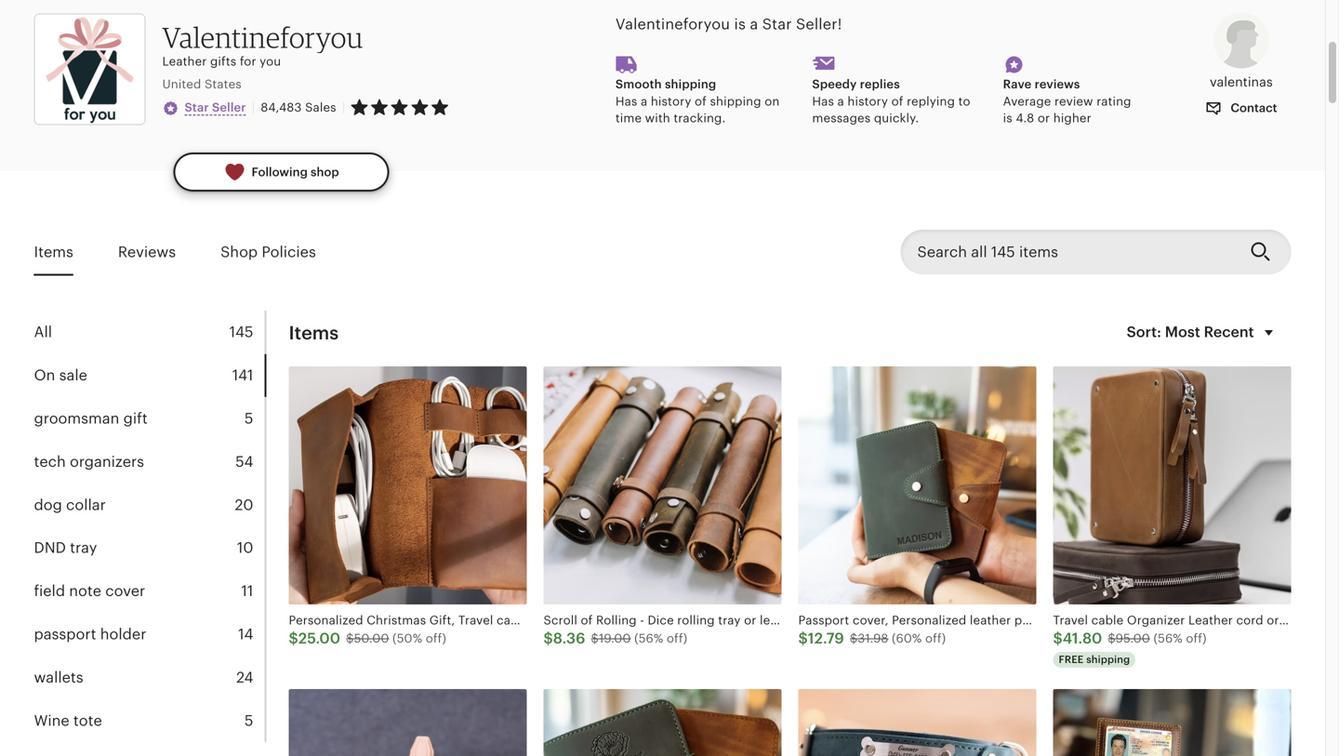 Task type: vqa. For each thing, say whether or not it's contained in the screenshot.
Tray
yes



Task type: describe. For each thing, give the bounding box(es) containing it.
20
[[235, 497, 254, 513]]

time
[[616, 111, 642, 125]]

note
[[69, 583, 101, 600]]

12.79
[[808, 630, 845, 647]]

dog
[[34, 497, 62, 513]]

$ inside the "$ 8.36 $ 19.00 (56% off)"
[[591, 632, 599, 646]]

gift
[[123, 410, 148, 427]]

54
[[235, 453, 254, 470]]

11
[[241, 583, 254, 600]]

scroll of rolling - dice rolling tray or leather rolling mat with detachable straps personalized image
[[544, 367, 782, 605]]

holder
[[100, 626, 146, 643]]

4.8
[[1016, 111, 1035, 125]]

replying
[[907, 94, 956, 108]]

valentinas
[[1210, 74, 1273, 89]]

0 vertical spatial items
[[34, 244, 73, 261]]

sort:
[[1127, 324, 1162, 340]]

14
[[238, 626, 254, 643]]

$ 12.79 $ 31.98 (60% off)
[[799, 630, 946, 647]]

to
[[959, 94, 971, 108]]

united
[[162, 77, 201, 91]]

(60%
[[892, 632, 922, 646]]

19.00
[[599, 632, 631, 646]]

united states
[[162, 77, 242, 91]]

smooth shipping has a history of shipping on time with tracking.
[[616, 77, 780, 125]]

24
[[236, 669, 254, 686]]

collar
[[66, 497, 106, 513]]

sort: most recent
[[1127, 324, 1255, 340]]

tab containing field note cover
[[34, 570, 265, 613]]

history for with
[[651, 94, 692, 108]]

has for has a history of shipping on time with tracking.
[[616, 94, 638, 108]]

84,483
[[261, 100, 302, 114]]

all
[[34, 324, 52, 341]]

reviews
[[118, 244, 176, 261]]

reviews
[[1035, 77, 1081, 91]]

free
[[1059, 654, 1084, 666]]

141
[[232, 367, 254, 384]]

145
[[229, 324, 254, 341]]

tech organizers
[[34, 453, 144, 470]]

average
[[1004, 94, 1052, 108]]

(56% for 41.80
[[1154, 632, 1183, 646]]

field
[[34, 583, 65, 600]]

0 vertical spatial shipping
[[665, 77, 717, 91]]

5 for groomsman gift
[[245, 410, 254, 427]]

following shop
[[252, 165, 339, 179]]

valentinas image
[[1214, 12, 1270, 68]]

organizers
[[70, 453, 144, 470]]

most
[[1166, 324, 1201, 340]]

| 84,483 sales |
[[252, 100, 345, 115]]

50.00
[[354, 632, 389, 646]]

star_seller image
[[162, 100, 179, 117]]

sections tab list
[[34, 311, 267, 743]]

tab containing dnd tray
[[34, 527, 265, 570]]

$ left 31.98
[[799, 630, 808, 647]]

groomsman gift
[[34, 410, 148, 427]]

95.00
[[1116, 632, 1151, 646]]

reviews link
[[118, 231, 176, 274]]

policies
[[262, 244, 316, 261]]

a for smooth shipping has a history of shipping on time with tracking.
[[641, 94, 648, 108]]

tote
[[73, 712, 102, 729]]

replies
[[860, 77, 900, 91]]

sale
[[59, 367, 87, 384]]

higher
[[1054, 111, 1092, 125]]

history for quickly.
[[848, 94, 889, 108]]

on
[[34, 367, 55, 384]]

25.00
[[298, 630, 341, 647]]

states
[[205, 77, 242, 91]]

tab containing dog collar
[[34, 484, 265, 527]]

messages
[[813, 111, 871, 125]]

$ up free
[[1054, 630, 1063, 647]]

sort: most recent button
[[1116, 311, 1292, 356]]

shop
[[221, 244, 258, 261]]

or
[[1038, 111, 1051, 125]]

Search all 145 items text field
[[901, 230, 1236, 275]]

personalized christmas gift, travel cable organizer, leather cable organizer, desk organizer, christmas gift for dad, christmas gift for mom image
[[289, 367, 527, 605]]

tracking.
[[674, 111, 726, 125]]

tray
[[70, 540, 97, 557]]

travel cable organizer leather cord organizer personalized  tech organizer airtag compatible tech accessories digital accessory bag cases image
[[1054, 367, 1292, 605]]

of for shipping
[[695, 94, 707, 108]]

1 horizontal spatial a
[[750, 16, 759, 33]]

leather
[[162, 55, 207, 69]]

field note cover
[[34, 583, 145, 600]]

you
[[260, 55, 281, 69]]

0 vertical spatial is
[[735, 16, 746, 33]]

following
[[252, 165, 308, 179]]

8.36
[[553, 630, 586, 647]]

personalized leather dog collar, custom dog collar with name plate, engraved dog collar, small dog collars girl dog collar for female dogs image
[[289, 689, 527, 756]]

(50%
[[393, 632, 423, 646]]

shop policies
[[221, 244, 316, 261]]

personalized dog collar, leather dog collar with name, engraved dog collars, custom dog collar, dog collar with silent name plate image
[[799, 689, 1037, 756]]



Task type: locate. For each thing, give the bounding box(es) containing it.
1 tab from the top
[[34, 311, 265, 354]]

1 5 from the top
[[245, 410, 254, 427]]

1 horizontal spatial star
[[763, 16, 792, 33]]

is left 4.8
[[1004, 111, 1013, 125]]

on
[[765, 94, 780, 108]]

1 of from the left
[[695, 94, 707, 108]]

2 history from the left
[[848, 94, 889, 108]]

tab containing on sale
[[34, 354, 265, 397]]

speedy replies has a history of replying to messages quickly.
[[813, 77, 971, 125]]

5 for wine tote
[[245, 712, 254, 729]]

5 down 24
[[245, 712, 254, 729]]

$ right 14
[[289, 630, 298, 647]]

1 horizontal spatial history
[[848, 94, 889, 108]]

seller!
[[796, 16, 842, 33]]

star seller
[[185, 100, 246, 114]]

history inside speedy replies has a history of replying to messages quickly.
[[848, 94, 889, 108]]

$ 25.00 $ 50.00 (50% off)
[[289, 630, 447, 647]]

3 tab from the top
[[34, 397, 265, 440]]

speedy
[[813, 77, 857, 91]]

1 horizontal spatial (56%
[[1154, 632, 1183, 646]]

$ right 8.36
[[591, 632, 599, 646]]

2 | from the left
[[342, 100, 345, 114]]

| inside | 84,483 sales |
[[342, 100, 345, 114]]

items right 145
[[289, 323, 339, 344]]

5
[[245, 410, 254, 427], [245, 712, 254, 729]]

off) right (50%
[[426, 632, 447, 646]]

tab containing passport holder
[[34, 613, 265, 656]]

tab
[[34, 311, 265, 354], [34, 354, 265, 397], [34, 397, 265, 440], [34, 440, 265, 484], [34, 484, 265, 527], [34, 527, 265, 570], [34, 570, 265, 613], [34, 613, 265, 656], [34, 656, 265, 699], [34, 699, 265, 743]]

off) right 95.00
[[1187, 632, 1207, 646]]

off) for 8.36
[[667, 632, 688, 646]]

is left seller!
[[735, 16, 746, 33]]

passport cover, personalized leather passport holder, birth month flower personalized wallet passport for women, monogram passport image
[[544, 689, 782, 756]]

rating
[[1097, 94, 1132, 108]]

1 horizontal spatial |
[[342, 100, 345, 114]]

of for replying
[[892, 94, 904, 108]]

items up all
[[34, 244, 73, 261]]

valentineforyou up smooth
[[616, 16, 730, 33]]

tab containing wine tote
[[34, 699, 265, 743]]

9 tab from the top
[[34, 656, 265, 699]]

sales
[[305, 100, 337, 114]]

0 horizontal spatial |
[[252, 100, 255, 115]]

$ inside $ 25.00 $ 50.00 (50% off)
[[346, 632, 354, 646]]

3 off) from the left
[[926, 632, 946, 646]]

valentineforyou leather gifts for you
[[162, 20, 364, 69]]

0 horizontal spatial has
[[616, 94, 638, 108]]

1 (56% from the left
[[635, 632, 664, 646]]

valentineforyou is a star seller!
[[616, 16, 842, 33]]

7 tab from the top
[[34, 570, 265, 613]]

2 horizontal spatial a
[[838, 94, 845, 108]]

4 tab from the top
[[34, 440, 265, 484]]

passport
[[34, 626, 96, 643]]

for
[[240, 55, 256, 69]]

items
[[34, 244, 73, 261], [289, 323, 339, 344]]

| right seller
[[252, 100, 255, 115]]

has inside speedy replies has a history of replying to messages quickly.
[[813, 94, 835, 108]]

a
[[750, 16, 759, 33], [641, 94, 648, 108], [838, 94, 845, 108]]

history inside smooth shipping has a history of shipping on time with tracking.
[[651, 94, 692, 108]]

2 tab from the top
[[34, 354, 265, 397]]

star left seller!
[[763, 16, 792, 33]]

valentineforyou
[[616, 16, 730, 33], [162, 20, 364, 54]]

1 off) from the left
[[426, 632, 447, 646]]

has inside smooth shipping has a history of shipping on time with tracking.
[[616, 94, 638, 108]]

on sale
[[34, 367, 87, 384]]

1 vertical spatial star
[[185, 100, 209, 114]]

$
[[289, 630, 298, 647], [544, 630, 553, 647], [799, 630, 808, 647], [1054, 630, 1063, 647], [346, 632, 354, 646], [591, 632, 599, 646], [850, 632, 858, 646], [1108, 632, 1116, 646]]

rave reviews average review rating is 4.8 or higher
[[1004, 77, 1132, 125]]

valentineforyou up you
[[162, 20, 364, 54]]

(56% inside $ 41.80 $ 95.00 (56% off) free shipping
[[1154, 632, 1183, 646]]

star down the united states
[[185, 100, 209, 114]]

1 vertical spatial items
[[289, 323, 339, 344]]

valentineforyou for valentineforyou is a star seller!
[[616, 16, 730, 33]]

items link
[[34, 231, 73, 274]]

wine
[[34, 712, 69, 729]]

history up with
[[651, 94, 692, 108]]

star inside button
[[185, 100, 209, 114]]

2 has from the left
[[813, 94, 835, 108]]

passport cover, personalized leather passport holder, personalized wallet passport for men and women, monogram passport image
[[799, 367, 1037, 605]]

4 off) from the left
[[1187, 632, 1207, 646]]

passport holder
[[34, 626, 146, 643]]

of inside smooth shipping has a history of shipping on time with tracking.
[[695, 94, 707, 108]]

a inside smooth shipping has a history of shipping on time with tracking.
[[641, 94, 648, 108]]

a for speedy replies has a history of replying to messages quickly.
[[838, 94, 845, 108]]

| right sales
[[342, 100, 345, 114]]

off) for 25.00
[[426, 632, 447, 646]]

$ right 41.80
[[1108, 632, 1116, 646]]

of up tracking.
[[695, 94, 707, 108]]

1 has from the left
[[616, 94, 638, 108]]

tab containing tech organizers
[[34, 440, 265, 484]]

history
[[651, 94, 692, 108], [848, 94, 889, 108]]

off) for 12.79
[[926, 632, 946, 646]]

2 (56% from the left
[[1154, 632, 1183, 646]]

1 horizontal spatial items
[[289, 323, 339, 344]]

quickly.
[[874, 111, 920, 125]]

off) inside $ 41.80 $ 95.00 (56% off) free shipping
[[1187, 632, 1207, 646]]

valentineforyou for valentineforyou leather gifts for you
[[162, 20, 364, 54]]

$ right 25.00
[[346, 632, 354, 646]]

valentinas link
[[1192, 12, 1292, 91]]

31.98
[[858, 632, 889, 646]]

dnd tray
[[34, 540, 97, 557]]

2 5 from the top
[[245, 712, 254, 729]]

shipping down 95.00
[[1087, 654, 1131, 666]]

contact
[[1228, 101, 1278, 115]]

5 tab from the top
[[34, 484, 265, 527]]

off) inside $ 12.79 $ 31.98 (60% off)
[[926, 632, 946, 646]]

smooth
[[616, 77, 662, 91]]

star
[[763, 16, 792, 33], [185, 100, 209, 114]]

0 horizontal spatial history
[[651, 94, 692, 108]]

1 | from the left
[[252, 100, 255, 115]]

0 horizontal spatial valentineforyou
[[162, 20, 364, 54]]

0 horizontal spatial (56%
[[635, 632, 664, 646]]

$ 41.80 $ 95.00 (56% off) free shipping
[[1054, 630, 1207, 666]]

has down speedy
[[813, 94, 835, 108]]

contact button
[[1192, 91, 1292, 126]]

10 tab from the top
[[34, 699, 265, 743]]

shipping left on
[[710, 94, 762, 108]]

gifts
[[210, 55, 237, 69]]

a inside speedy replies has a history of replying to messages quickly.
[[838, 94, 845, 108]]

$ 8.36 $ 19.00 (56% off)
[[544, 630, 688, 647]]

dog collar
[[34, 497, 106, 513]]

dnd
[[34, 540, 66, 557]]

5 up 54
[[245, 410, 254, 427]]

2 off) from the left
[[667, 632, 688, 646]]

has up time at the left of page
[[616, 94, 638, 108]]

|
[[252, 100, 255, 115], [342, 100, 345, 114]]

1 history from the left
[[651, 94, 692, 108]]

1 vertical spatial 5
[[245, 712, 254, 729]]

wallets
[[34, 669, 83, 686]]

2 of from the left
[[892, 94, 904, 108]]

off) inside the "$ 8.36 $ 19.00 (56% off)"
[[667, 632, 688, 646]]

0 horizontal spatial a
[[641, 94, 648, 108]]

off) right (60% on the right bottom of the page
[[926, 632, 946, 646]]

tab containing all
[[34, 311, 265, 354]]

following shop button
[[174, 153, 390, 192]]

wine tote
[[34, 712, 102, 729]]

$ right 12.79
[[850, 632, 858, 646]]

groomsman
[[34, 410, 119, 427]]

1 horizontal spatial has
[[813, 94, 835, 108]]

off)
[[426, 632, 447, 646], [667, 632, 688, 646], [926, 632, 946, 646], [1187, 632, 1207, 646]]

with
[[645, 111, 671, 125]]

(56%
[[635, 632, 664, 646], [1154, 632, 1183, 646]]

a up messages
[[838, 94, 845, 108]]

shop
[[311, 165, 339, 179]]

shipping up tracking.
[[665, 77, 717, 91]]

0 horizontal spatial star
[[185, 100, 209, 114]]

0 vertical spatial 5
[[245, 410, 254, 427]]

a left seller!
[[750, 16, 759, 33]]

1 horizontal spatial valentineforyou
[[616, 16, 730, 33]]

tech
[[34, 453, 66, 470]]

2 vertical spatial shipping
[[1087, 654, 1131, 666]]

(56% right 19.00 at the left of page
[[635, 632, 664, 646]]

0 horizontal spatial items
[[34, 244, 73, 261]]

shipping
[[665, 77, 717, 91], [710, 94, 762, 108], [1087, 654, 1131, 666]]

(56% inside the "$ 8.36 $ 19.00 (56% off)"
[[635, 632, 664, 646]]

off) inside $ 25.00 $ 50.00 (50% off)
[[426, 632, 447, 646]]

off) right 19.00 at the left of page
[[667, 632, 688, 646]]

$ left 19.00 at the left of page
[[544, 630, 553, 647]]

1 vertical spatial is
[[1004, 111, 1013, 125]]

recent
[[1205, 324, 1255, 340]]

$ inside $ 12.79 $ 31.98 (60% off)
[[850, 632, 858, 646]]

8 tab from the top
[[34, 613, 265, 656]]

41.80
[[1063, 630, 1103, 647]]

6 tab from the top
[[34, 527, 265, 570]]

of
[[695, 94, 707, 108], [892, 94, 904, 108]]

10
[[237, 540, 254, 557]]

star seller button
[[162, 98, 246, 117]]

0 horizontal spatial of
[[695, 94, 707, 108]]

1 horizontal spatial is
[[1004, 111, 1013, 125]]

tab containing wallets
[[34, 656, 265, 699]]

of inside speedy replies has a history of replying to messages quickly.
[[892, 94, 904, 108]]

0 vertical spatial star
[[763, 16, 792, 33]]

is inside 'rave reviews average review rating is 4.8 or higher'
[[1004, 111, 1013, 125]]

(56% right 95.00
[[1154, 632, 1183, 646]]

1 horizontal spatial of
[[892, 94, 904, 108]]

airtag wallet men best gift father personalized leather trifold wallet with airtag holder - anniversary gift for him, dad gift from daughter image
[[1054, 689, 1292, 756]]

0 horizontal spatial is
[[735, 16, 746, 33]]

cover
[[105, 583, 145, 600]]

rave
[[1004, 77, 1032, 91]]

seller
[[212, 100, 246, 114]]

is
[[735, 16, 746, 33], [1004, 111, 1013, 125]]

(56% for 8.36
[[635, 632, 664, 646]]

has for has a history of replying to messages quickly.
[[813, 94, 835, 108]]

shipping inside $ 41.80 $ 95.00 (56% off) free shipping
[[1087, 654, 1131, 666]]

a down smooth
[[641, 94, 648, 108]]

shop policies link
[[221, 231, 316, 274]]

history down the replies
[[848, 94, 889, 108]]

1 vertical spatial shipping
[[710, 94, 762, 108]]

tab containing groomsman gift
[[34, 397, 265, 440]]

has
[[616, 94, 638, 108], [813, 94, 835, 108]]

of up quickly.
[[892, 94, 904, 108]]



